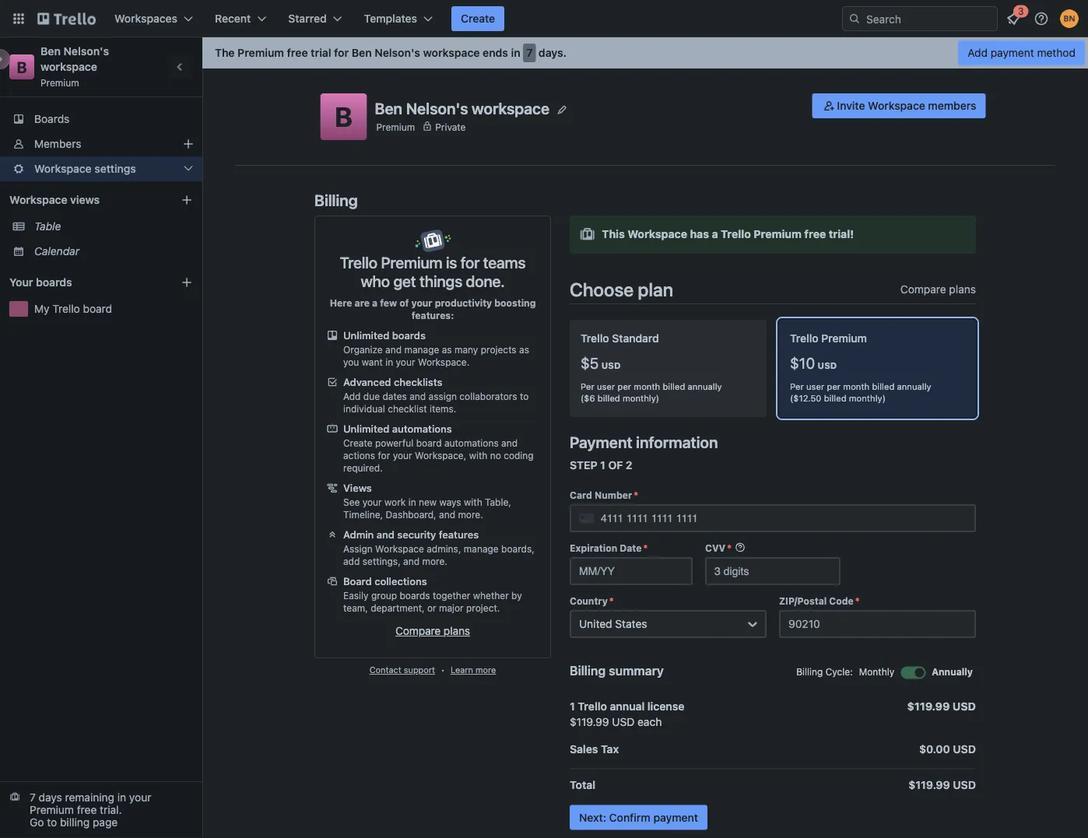 Task type: vqa. For each thing, say whether or not it's contained in the screenshot.
here are a few of your productivity boosting features:
yes



Task type: locate. For each thing, give the bounding box(es) containing it.
workspace up table
[[9, 193, 67, 206]]

settings
[[94, 162, 136, 175]]

a right the has
[[712, 228, 718, 241]]

monthly)
[[623, 393, 659, 404], [849, 393, 886, 404]]

due
[[363, 391, 380, 402]]

usd down annual
[[612, 715, 635, 728]]

annually
[[932, 667, 973, 678]]

information
[[636, 433, 718, 451]]

board down your boards with 1 items element
[[83, 302, 112, 315]]

premium inside 7 days remaining in your premium free trial. go to billing page
[[30, 804, 74, 816]]

views
[[70, 193, 100, 206]]

0 vertical spatial board
[[83, 302, 112, 315]]

payment down 3 notifications image
[[991, 46, 1034, 59]]

unlimited up organize
[[343, 330, 389, 341]]

summary
[[609, 664, 664, 679]]

1 vertical spatial compare plans
[[395, 625, 470, 637]]

manage down features
[[464, 543, 499, 554]]

add inside advanced checklists add due dates and assign collaborators to individual checklist items.
[[343, 391, 361, 402]]

as up workspace.
[[442, 344, 452, 355]]

unlimited down individual
[[343, 423, 389, 435]]

your inside here are a few of your productivity boosting features:
[[411, 297, 432, 308]]

payment
[[991, 46, 1034, 59], [653, 811, 698, 824]]

in
[[511, 46, 520, 59], [385, 356, 393, 367], [408, 497, 416, 507], [117, 791, 126, 804]]

a inside here are a few of your productivity boosting features:
[[372, 297, 378, 308]]

collaborators
[[459, 391, 517, 402]]

$119.99 down annually
[[907, 700, 950, 713]]

0 horizontal spatial create
[[343, 437, 373, 448]]

ben inside ben nelson's workspace premium
[[40, 45, 61, 58]]

plans
[[949, 283, 976, 296], [444, 625, 470, 637]]

more. inside "admin and security features assign workspace admins, manage boards, add settings, and more."
[[422, 556, 447, 567]]

in up page
[[117, 791, 126, 804]]

1 right step at the bottom right of the page
[[600, 459, 605, 472]]

0 vertical spatial create
[[461, 12, 495, 25]]

1 inside payment information step 1 of 2
[[600, 459, 605, 472]]

$119.99 up sales tax
[[570, 715, 609, 728]]

* right country
[[609, 596, 614, 607]]

1 horizontal spatial per
[[790, 381, 804, 392]]

0 vertical spatial $119.99 usd
[[907, 700, 976, 713]]

billing for billing summary
[[570, 664, 606, 679]]

1 horizontal spatial more.
[[458, 509, 483, 520]]

manage up workspace.
[[404, 344, 439, 355]]

dashboard,
[[386, 509, 436, 520]]

nelson's inside banner
[[375, 46, 420, 59]]

of
[[399, 297, 409, 308], [608, 459, 623, 472]]

ben right trial
[[352, 46, 372, 59]]

2 vertical spatial free
[[77, 804, 97, 816]]

workspace down members
[[34, 162, 92, 175]]

1 vertical spatial payment
[[653, 811, 698, 824]]

more. down the admins,
[[422, 556, 447, 567]]

1 horizontal spatial month
[[843, 381, 870, 392]]

1 horizontal spatial 1
[[600, 459, 605, 472]]

in inside 7 days remaining in your premium free trial. go to billing page
[[117, 791, 126, 804]]

1 horizontal spatial user
[[806, 381, 824, 392]]

unlimited
[[343, 330, 389, 341], [343, 423, 389, 435]]

1 vertical spatial for
[[461, 253, 480, 271]]

1 vertical spatial b
[[335, 100, 353, 133]]

unlimited for unlimited boards
[[343, 330, 389, 341]]

compare plans link
[[900, 282, 976, 297], [395, 625, 470, 637]]

security
[[397, 529, 436, 541]]

$119.99
[[907, 700, 950, 713], [570, 715, 609, 728], [909, 779, 950, 791]]

in inside the views see your work in new ways with table, timeline, dashboard, and more.
[[408, 497, 416, 507]]

0 vertical spatial to
[[520, 391, 529, 402]]

billed
[[663, 381, 685, 392], [872, 381, 895, 392], [598, 393, 620, 404], [824, 393, 847, 404]]

your up timeline, on the left of the page
[[363, 497, 382, 507]]

1 horizontal spatial a
[[712, 228, 718, 241]]

board up the workspace,
[[416, 437, 442, 448]]

of inside here are a few of your productivity boosting features:
[[399, 297, 409, 308]]

0 horizontal spatial payment
[[653, 811, 698, 824]]

1 horizontal spatial monthly)
[[849, 393, 886, 404]]

add up individual
[[343, 391, 361, 402]]

and up the settings,
[[376, 529, 394, 541]]

7 left "days."
[[526, 46, 533, 59]]

templates button
[[355, 6, 442, 31]]

workspace right b link
[[40, 60, 97, 73]]

contact
[[369, 665, 401, 675]]

or
[[427, 602, 436, 613]]

your right trial.
[[129, 791, 151, 804]]

more. up features
[[458, 509, 483, 520]]

workspace settings
[[34, 162, 136, 175]]

0 horizontal spatial more.
[[422, 556, 447, 567]]

workspace navigation collapse icon image
[[170, 56, 191, 78]]

powerful
[[375, 437, 414, 448]]

trial
[[311, 46, 331, 59]]

0 vertical spatial add
[[968, 46, 988, 59]]

2 per from the left
[[790, 381, 804, 392]]

more. inside the views see your work in new ways with table, timeline, dashboard, and more.
[[458, 509, 483, 520]]

done.
[[466, 272, 505, 290]]

compare
[[900, 283, 946, 296], [395, 625, 441, 637]]

your
[[9, 276, 33, 289]]

0 horizontal spatial manage
[[404, 344, 439, 355]]

$119.99 usd down "$0.00 usd"
[[909, 779, 976, 791]]

boards
[[36, 276, 72, 289], [392, 330, 426, 341], [400, 590, 430, 601]]

automations up no
[[444, 437, 499, 448]]

a right "are"
[[372, 297, 378, 308]]

workspace for ben nelson's workspace premium
[[40, 60, 97, 73]]

1 vertical spatial compare
[[395, 625, 441, 637]]

1 vertical spatial add
[[343, 391, 361, 402]]

1 vertical spatial free
[[804, 228, 826, 241]]

members link
[[0, 132, 202, 156]]

cvv *
[[705, 543, 732, 554]]

month down standard on the right top
[[634, 381, 660, 392]]

workspace inside "admin and security features assign workspace admins, manage boards, add settings, and more."
[[375, 543, 424, 554]]

0 horizontal spatial compare plans
[[395, 625, 470, 637]]

billing cycle : monthly
[[796, 667, 895, 678]]

organize
[[343, 344, 383, 355]]

and
[[385, 344, 402, 355], [410, 391, 426, 402], [501, 437, 518, 448], [439, 509, 455, 520], [376, 529, 394, 541], [403, 556, 420, 567]]

* right date
[[643, 543, 648, 554]]

0 horizontal spatial to
[[47, 816, 57, 829]]

workspace inside dropdown button
[[34, 162, 92, 175]]

workspace inside ben nelson's workspace premium
[[40, 60, 97, 73]]

1 vertical spatial manage
[[464, 543, 499, 554]]

0 vertical spatial plans
[[949, 283, 976, 296]]

2 monthly) from the left
[[849, 393, 886, 404]]

per for $10
[[827, 381, 841, 392]]

0 vertical spatial boards
[[36, 276, 72, 289]]

0 vertical spatial compare
[[900, 283, 946, 296]]

in inside unlimited boards organize and manage as many projects as you want in your workspace.
[[385, 356, 393, 367]]

b inside b link
[[17, 58, 27, 76]]

workspace up the settings,
[[375, 543, 424, 554]]

workspace down ends
[[472, 99, 550, 117]]

monthly) right ($6
[[623, 393, 659, 404]]

with inside unlimited automations create powerful board automations and actions for your workspace, with no coding required.
[[469, 450, 488, 461]]

0 horizontal spatial per
[[618, 381, 631, 392]]

0 horizontal spatial compare
[[395, 625, 441, 637]]

as right 'projects'
[[519, 344, 529, 355]]

add up members
[[968, 46, 988, 59]]

*
[[634, 490, 638, 501], [643, 543, 648, 554], [727, 543, 732, 554], [609, 596, 614, 607], [855, 596, 860, 607]]

per down $10 usd
[[827, 381, 841, 392]]

payment right the confirm
[[653, 811, 698, 824]]

1 horizontal spatial annually
[[897, 381, 931, 392]]

0 horizontal spatial 7
[[30, 791, 36, 804]]

0 vertical spatial with
[[469, 450, 488, 461]]

per for $5
[[618, 381, 631, 392]]

billing for billing
[[314, 191, 358, 209]]

0 horizontal spatial a
[[372, 297, 378, 308]]

here are a few of your productivity boosting features:
[[330, 297, 536, 321]]

members
[[34, 137, 81, 150]]

unlimited for unlimited automations
[[343, 423, 389, 435]]

2
[[626, 459, 632, 472]]

workspace inside button
[[868, 99, 925, 112]]

1 per from the left
[[618, 381, 631, 392]]

your up checklists
[[396, 356, 415, 367]]

trello
[[721, 228, 751, 241], [340, 253, 377, 271], [52, 302, 80, 315], [581, 332, 609, 345], [790, 332, 819, 345], [578, 700, 607, 713]]

1 horizontal spatial free
[[287, 46, 308, 59]]

2 vertical spatial $119.99
[[909, 779, 950, 791]]

to right go
[[47, 816, 57, 829]]

usd right $10 at the top right of page
[[818, 360, 837, 371]]

2 annually from the left
[[897, 381, 931, 392]]

1 user from the left
[[597, 381, 615, 392]]

boards down features:
[[392, 330, 426, 341]]

per up ($12.50
[[790, 381, 804, 392]]

assign
[[343, 543, 373, 554]]

usd right $0.00
[[953, 743, 976, 756]]

0 horizontal spatial per
[[581, 381, 594, 392]]

1 horizontal spatial add
[[968, 46, 988, 59]]

0 vertical spatial payment
[[991, 46, 1034, 59]]

per inside per user per month billed annually ($6 billed monthly)
[[581, 381, 594, 392]]

more
[[476, 665, 496, 675]]

2 per from the left
[[827, 381, 841, 392]]

sm image
[[821, 98, 837, 114]]

monthly) inside per user per month billed annually ($12.50 billed monthly)
[[849, 393, 886, 404]]

in right want
[[385, 356, 393, 367]]

0 horizontal spatial free
[[77, 804, 97, 816]]

primary element
[[0, 0, 1088, 37]]

1 annually from the left
[[688, 381, 722, 392]]

1 horizontal spatial compare plans
[[900, 283, 976, 296]]

1 vertical spatial compare plans link
[[395, 625, 470, 637]]

per for $10
[[790, 381, 804, 392]]

1 horizontal spatial for
[[378, 450, 390, 461]]

learn more link
[[451, 665, 496, 676]]

0 vertical spatial 7
[[526, 46, 533, 59]]

nelson's down templates dropdown button
[[375, 46, 420, 59]]

trello right the has
[[721, 228, 751, 241]]

unlimited automations create powerful board automations and actions for your workspace, with no coding required.
[[343, 423, 534, 473]]

* right code
[[855, 596, 860, 607]]

workspace down create button
[[423, 46, 480, 59]]

your down powerful in the bottom of the page
[[393, 450, 412, 461]]

card number *
[[570, 490, 638, 501]]

in up dashboard,
[[408, 497, 416, 507]]

trello inside the "trello premium is for teams who get things done."
[[340, 253, 377, 271]]

boards inside unlimited boards organize and manage as many projects as you want in your workspace.
[[392, 330, 426, 341]]

boards for unlimited
[[392, 330, 426, 341]]

1 vertical spatial $119.99
[[570, 715, 609, 728]]

1 month from the left
[[634, 381, 660, 392]]

$119.99 down $0.00
[[909, 779, 950, 791]]

no
[[490, 450, 501, 461]]

and down ways
[[439, 509, 455, 520]]

0 vertical spatial workspace
[[423, 46, 480, 59]]

your up features:
[[411, 297, 432, 308]]

month down trello premium
[[843, 381, 870, 392]]

1 vertical spatial 7
[[30, 791, 36, 804]]

nelson's up private
[[406, 99, 468, 117]]

0 vertical spatial free
[[287, 46, 308, 59]]

and up the collections
[[403, 556, 420, 567]]

1 vertical spatial more.
[[422, 556, 447, 567]]

and down checklists
[[410, 391, 426, 402]]

0 vertical spatial manage
[[404, 344, 439, 355]]

admin and security features assign workspace admins, manage boards, add settings, and more.
[[343, 529, 535, 567]]

monthly) inside per user per month billed annually ($6 billed monthly)
[[623, 393, 659, 404]]

0 horizontal spatial billing
[[314, 191, 358, 209]]

1 horizontal spatial manage
[[464, 543, 499, 554]]

month inside per user per month billed annually ($12.50 billed monthly)
[[843, 381, 870, 392]]

per down $5 usd
[[618, 381, 631, 392]]

ben right b button
[[375, 99, 402, 117]]

* right number
[[634, 490, 638, 501]]

1 vertical spatial of
[[608, 459, 623, 472]]

1 monthly) from the left
[[623, 393, 659, 404]]

trello up $10 at the top right of page
[[790, 332, 819, 345]]

1 vertical spatial board
[[416, 437, 442, 448]]

1 horizontal spatial board
[[416, 437, 442, 448]]

2 vertical spatial boards
[[400, 590, 430, 601]]

monthly) right ($12.50
[[849, 393, 886, 404]]

0 horizontal spatial ben
[[40, 45, 61, 58]]

per up ($6
[[581, 381, 594, 392]]

days
[[39, 791, 62, 804]]

workspace right invite
[[868, 99, 925, 112]]

your inside unlimited automations create powerful board automations and actions for your workspace, with no coding required.
[[393, 450, 412, 461]]

ben right b link
[[40, 45, 61, 58]]

advanced
[[343, 376, 391, 388]]

7 inside banner
[[526, 46, 533, 59]]

create up actions
[[343, 437, 373, 448]]

templates
[[364, 12, 417, 25]]

next: confirm payment button
[[570, 805, 708, 830]]

workspace left the has
[[628, 228, 687, 241]]

with right ways
[[464, 497, 482, 507]]

for inside unlimited automations create powerful board automations and actions for your workspace, with no coding required.
[[378, 450, 390, 461]]

open information menu image
[[1034, 11, 1049, 26]]

1 vertical spatial plans
[[444, 625, 470, 637]]

annually inside per user per month billed annually ($12.50 billed monthly)
[[897, 381, 931, 392]]

1 horizontal spatial create
[[461, 12, 495, 25]]

create inside button
[[461, 12, 495, 25]]

1 horizontal spatial to
[[520, 391, 529, 402]]

with left no
[[469, 450, 488, 461]]

1 vertical spatial with
[[464, 497, 482, 507]]

of inside payment information step 1 of 2
[[608, 459, 623, 472]]

contact support link
[[369, 665, 435, 676]]

user down $5 usd
[[597, 381, 615, 392]]

and right organize
[[385, 344, 402, 355]]

for right trial
[[334, 46, 349, 59]]

$119.99 inside 1 trello annual license $119.99 usd each
[[570, 715, 609, 728]]

billing
[[314, 191, 358, 209], [570, 664, 606, 679], [796, 667, 823, 678]]

nelson's down back to home image
[[63, 45, 109, 58]]

0 horizontal spatial board
[[83, 302, 112, 315]]

group
[[371, 590, 397, 601]]

1 up sales
[[570, 700, 575, 713]]

0 horizontal spatial monthly)
[[623, 393, 659, 404]]

to right collaborators
[[520, 391, 529, 402]]

choose
[[570, 279, 634, 300]]

payment inside banner
[[991, 46, 1034, 59]]

2 user from the left
[[806, 381, 824, 392]]

dates
[[383, 391, 407, 402]]

0 vertical spatial for
[[334, 46, 349, 59]]

department,
[[371, 602, 425, 613]]

premium inside banner
[[237, 46, 284, 59]]

boards down the collections
[[400, 590, 430, 601]]

b inside b button
[[335, 100, 353, 133]]

board
[[83, 302, 112, 315], [416, 437, 442, 448]]

of right few
[[399, 297, 409, 308]]

0 vertical spatial unlimited
[[343, 330, 389, 341]]

* for expiration date *
[[643, 543, 648, 554]]

2 horizontal spatial ben
[[375, 99, 402, 117]]

0 horizontal spatial of
[[399, 297, 409, 308]]

1 per from the left
[[581, 381, 594, 392]]

of left 2
[[608, 459, 623, 472]]

0 horizontal spatial month
[[634, 381, 660, 392]]

1 horizontal spatial per
[[827, 381, 841, 392]]

boards up my
[[36, 276, 72, 289]]

1 vertical spatial unlimited
[[343, 423, 389, 435]]

billing
[[60, 816, 90, 829]]

2 vertical spatial workspace
[[472, 99, 550, 117]]

projects
[[481, 344, 517, 355]]

1 horizontal spatial of
[[608, 459, 623, 472]]

open cvv tooltip image
[[735, 542, 746, 553]]

per inside per user per month billed annually ($12.50 billed monthly)
[[790, 381, 804, 392]]

1 horizontal spatial ben
[[352, 46, 372, 59]]

0 vertical spatial of
[[399, 297, 409, 308]]

back to home image
[[37, 6, 96, 31]]

of for are
[[399, 297, 409, 308]]

and inside advanced checklists add due dates and assign collaborators to individual checklist items.
[[410, 391, 426, 402]]

user inside per user per month billed annually ($6 billed monthly)
[[597, 381, 615, 392]]

user up ($12.50
[[806, 381, 824, 392]]

1 horizontal spatial compare
[[900, 283, 946, 296]]

per inside per user per month billed annually ($6 billed monthly)
[[618, 381, 631, 392]]

1 vertical spatial create
[[343, 437, 373, 448]]

unlimited boards organize and manage as many projects as you want in your workspace.
[[343, 330, 529, 367]]

views see your work in new ways with table, timeline, dashboard, and more.
[[343, 482, 511, 520]]

annually inside per user per month billed annually ($6 billed monthly)
[[688, 381, 722, 392]]

next: confirm payment
[[579, 811, 698, 824]]

automations down checklist on the left top of the page
[[392, 423, 452, 435]]

per inside per user per month billed annually ($12.50 billed monthly)
[[827, 381, 841, 392]]

trello right my
[[52, 302, 80, 315]]

in right ends
[[511, 46, 520, 59]]

you
[[343, 356, 359, 367]]

your inside the views see your work in new ways with table, timeline, dashboard, and more.
[[363, 497, 382, 507]]

expiration
[[570, 543, 617, 554]]

2 horizontal spatial billing
[[796, 667, 823, 678]]

per for $5
[[581, 381, 594, 392]]

country *
[[570, 596, 614, 607]]

0 vertical spatial more.
[[458, 509, 483, 520]]

workspace,
[[415, 450, 466, 461]]

manage
[[404, 344, 439, 355], [464, 543, 499, 554]]

2 as from the left
[[519, 344, 529, 355]]

ben for ben nelson's workspace
[[375, 99, 402, 117]]

invite workspace members button
[[812, 93, 986, 118]]

boards
[[34, 112, 70, 125]]

project.
[[466, 602, 500, 613]]

2 unlimited from the top
[[343, 423, 389, 435]]

nelson's inside ben nelson's workspace premium
[[63, 45, 109, 58]]

trello up who
[[340, 253, 377, 271]]

trello left annual
[[578, 700, 607, 713]]

create a view image
[[181, 194, 193, 206]]

0 horizontal spatial as
[[442, 344, 452, 355]]

trial!
[[829, 228, 854, 241]]

annually for $10
[[897, 381, 931, 392]]

0 horizontal spatial 1
[[570, 700, 575, 713]]

and up coding
[[501, 437, 518, 448]]

1 vertical spatial 1
[[570, 700, 575, 713]]

1 vertical spatial boards
[[392, 330, 426, 341]]

create up ends
[[461, 12, 495, 25]]

banner
[[202, 37, 1088, 68]]

ends
[[483, 46, 508, 59]]

and inside unlimited boards organize and manage as many projects as you want in your workspace.
[[385, 344, 402, 355]]

compare plans
[[900, 283, 976, 296], [395, 625, 470, 637]]

0 vertical spatial 1
[[600, 459, 605, 472]]

workspace for ben nelson's workspace
[[472, 99, 550, 117]]

sales
[[570, 743, 598, 756]]

payment inside button
[[653, 811, 698, 824]]

add inside banner
[[968, 46, 988, 59]]

1 unlimited from the top
[[343, 330, 389, 341]]

0 horizontal spatial for
[[334, 46, 349, 59]]

unlimited inside unlimited automations create powerful board automations and actions for your workspace, with no coding required.
[[343, 423, 389, 435]]

your inside 7 days remaining in your premium free trial. go to billing page
[[129, 791, 151, 804]]

1 vertical spatial workspace
[[40, 60, 97, 73]]

2 month from the left
[[843, 381, 870, 392]]

for right is
[[461, 253, 480, 271]]

$119.99 usd down annually
[[907, 700, 976, 713]]

cycle
[[826, 667, 850, 678]]

go to billing page link
[[30, 816, 118, 829]]

in inside banner
[[511, 46, 520, 59]]

7 left days
[[30, 791, 36, 804]]

for down powerful in the bottom of the page
[[378, 450, 390, 461]]

user inside per user per month billed annually ($12.50 billed monthly)
[[806, 381, 824, 392]]

free inside 7 days remaining in your premium free trial. go to billing page
[[77, 804, 97, 816]]

usd right $5
[[601, 360, 621, 371]]

1 horizontal spatial b
[[335, 100, 353, 133]]

month inside per user per month billed annually ($6 billed monthly)
[[634, 381, 660, 392]]

0 horizontal spatial b
[[17, 58, 27, 76]]

your boards
[[9, 276, 72, 289]]

0 horizontal spatial annually
[[688, 381, 722, 392]]

starred
[[288, 12, 327, 25]]

0 vertical spatial b
[[17, 58, 27, 76]]

unlimited inside unlimited boards organize and manage as many projects as you want in your workspace.
[[343, 330, 389, 341]]

2 horizontal spatial free
[[804, 228, 826, 241]]

the premium free trial for ben nelson's workspace ends in 7 days.
[[215, 46, 567, 59]]

1 horizontal spatial payment
[[991, 46, 1034, 59]]



Task type: describe. For each thing, give the bounding box(es) containing it.
add payment method
[[968, 46, 1076, 59]]

boosting
[[494, 297, 536, 308]]

recent button
[[206, 6, 276, 31]]

views
[[343, 482, 372, 494]]

usd inside $10 usd
[[818, 360, 837, 371]]

b button
[[320, 93, 367, 140]]

and inside unlimited automations create powerful board automations and actions for your workspace, with no coding required.
[[501, 437, 518, 448]]

for inside the "trello premium is for teams who get things done."
[[461, 253, 480, 271]]

Search field
[[861, 7, 997, 30]]

boards link
[[0, 107, 202, 132]]

3 notifications image
[[1004, 9, 1023, 28]]

0 horizontal spatial plans
[[444, 625, 470, 637]]

together
[[433, 590, 470, 601]]

manage inside "admin and security features assign workspace admins, manage boards, add settings, and more."
[[464, 543, 499, 554]]

trello premium
[[790, 332, 867, 345]]

table,
[[485, 497, 511, 507]]

user for $5
[[597, 381, 615, 392]]

month for $10
[[843, 381, 870, 392]]

billing for billing cycle : monthly
[[796, 667, 823, 678]]

things
[[420, 272, 462, 290]]

are
[[355, 297, 370, 308]]

·
[[441, 664, 444, 676]]

per user per month billed annually ($12.50 billed monthly)
[[790, 381, 931, 404]]

0 vertical spatial a
[[712, 228, 718, 241]]

banner containing the premium free trial for
[[202, 37, 1088, 68]]

90210 text field
[[779, 610, 976, 638]]

billing summary
[[570, 664, 664, 679]]

$0.00 usd
[[919, 743, 976, 756]]

trello up $5
[[581, 332, 609, 345]]

advanced checklists add due dates and assign collaborators to individual checklist items.
[[343, 376, 529, 414]]

ways
[[439, 497, 461, 507]]

standard
[[612, 332, 659, 345]]

collections
[[375, 576, 427, 587]]

table link
[[34, 219, 193, 234]]

0 horizontal spatial compare plans link
[[395, 625, 470, 637]]

workspace inside banner
[[423, 46, 480, 59]]

usd down "$0.00 usd"
[[953, 779, 976, 791]]

board inside unlimited automations create powerful board automations and actions for your workspace, with no coding required.
[[416, 437, 442, 448]]

$0.00
[[919, 743, 950, 756]]

:
[[850, 667, 853, 678]]

usd inside $5 usd
[[601, 360, 621, 371]]

* for card number *
[[634, 490, 638, 501]]

required.
[[343, 462, 383, 473]]

b for b link
[[17, 58, 27, 76]]

ben nelson's workspace
[[375, 99, 550, 117]]

your boards with 1 items element
[[9, 273, 157, 292]]

invite workspace members
[[837, 99, 976, 112]]

free inside banner
[[287, 46, 308, 59]]

easily
[[343, 590, 369, 601]]

free for 7 days remaining in your premium free trial. go to billing page
[[77, 804, 97, 816]]

usd inside 1 trello annual license $119.99 usd each
[[612, 715, 635, 728]]

date
[[620, 543, 642, 554]]

license
[[647, 700, 684, 713]]

trello premium is for teams who get things done.
[[340, 253, 526, 290]]

states
[[615, 618, 647, 631]]

the
[[215, 46, 235, 59]]

with inside the views see your work in new ways with table, timeline, dashboard, and more.
[[464, 497, 482, 507]]

and inside the views see your work in new ways with table, timeline, dashboard, and more.
[[439, 509, 455, 520]]

checklist
[[388, 403, 427, 414]]

user for $10
[[806, 381, 824, 392]]

premium inside the "trello premium is for teams who get things done."
[[381, 253, 442, 271]]

calendar link
[[34, 244, 193, 259]]

features:
[[412, 310, 454, 321]]

search image
[[848, 12, 861, 25]]

support
[[404, 665, 435, 675]]

board collections easily group boards together whether by team, department, or major project.
[[343, 576, 522, 613]]

checklists
[[394, 376, 442, 388]]

b for b button
[[335, 100, 353, 133]]

my
[[34, 302, 49, 315]]

this
[[602, 228, 625, 241]]

days.
[[539, 46, 567, 59]]

number
[[595, 490, 632, 501]]

workspace views
[[9, 193, 100, 206]]

zip/postal
[[779, 596, 827, 607]]

nelson's for ben nelson's workspace
[[406, 99, 468, 117]]

to inside advanced checklists add due dates and assign collaborators to individual checklist items.
[[520, 391, 529, 402]]

premium inside ben nelson's workspace premium
[[40, 77, 79, 88]]

manage inside unlimited boards organize and manage as many projects as you want in your workspace.
[[404, 344, 439, 355]]

ben nelson's workspace link
[[40, 45, 112, 73]]

annually for $5
[[688, 381, 722, 392]]

add
[[343, 556, 360, 567]]

work
[[385, 497, 406, 507]]

1 inside 1 trello annual license $119.99 usd each
[[570, 700, 575, 713]]

$5
[[581, 354, 599, 372]]

new
[[419, 497, 437, 507]]

ben for ben nelson's workspace premium
[[40, 45, 61, 58]]

major
[[439, 602, 464, 613]]

1 horizontal spatial plans
[[949, 283, 976, 296]]

monthly) for $10
[[849, 393, 886, 404]]

card
[[570, 490, 592, 501]]

7 inside 7 days remaining in your premium free trial. go to billing page
[[30, 791, 36, 804]]

boards for your
[[36, 276, 72, 289]]

board
[[343, 576, 372, 587]]

to inside 7 days remaining in your premium free trial. go to billing page
[[47, 816, 57, 829]]

1 as from the left
[[442, 344, 452, 355]]

0 vertical spatial automations
[[392, 423, 452, 435]]

next:
[[579, 811, 606, 824]]

create inside unlimited automations create powerful board automations and actions for your workspace, with no coding required.
[[343, 437, 373, 448]]

united states
[[579, 618, 647, 631]]

more. for features
[[422, 556, 447, 567]]

actions
[[343, 450, 375, 461]]

1 horizontal spatial compare plans link
[[900, 282, 976, 297]]

per user per month billed annually ($6 billed monthly)
[[581, 381, 722, 404]]

items.
[[430, 403, 456, 414]]

your inside unlimited boards organize and manage as many projects as you want in your workspace.
[[396, 356, 415, 367]]

this workspace has a trello premium free trial!
[[602, 228, 854, 241]]

teams
[[483, 253, 526, 271]]

code
[[829, 596, 854, 607]]

confirm
[[609, 811, 651, 824]]

assign
[[429, 391, 457, 402]]

invite
[[837, 99, 865, 112]]

usd down annually
[[953, 700, 976, 713]]

united
[[579, 618, 612, 631]]

1 vertical spatial automations
[[444, 437, 499, 448]]

$10 usd
[[790, 354, 837, 372]]

* left open cvv tooltip image
[[727, 543, 732, 554]]

step
[[570, 459, 597, 472]]

here
[[330, 297, 352, 308]]

ben inside banner
[[352, 46, 372, 59]]

sales tax
[[570, 743, 619, 756]]

contact support · learn more
[[369, 664, 496, 676]]

monthly
[[859, 667, 895, 678]]

of for information
[[608, 459, 623, 472]]

ben nelson (bennelson96) image
[[1060, 9, 1079, 28]]

by
[[511, 590, 522, 601]]

for inside banner
[[334, 46, 349, 59]]

get
[[393, 272, 416, 290]]

trello inside 1 trello annual license $119.99 usd each
[[578, 700, 607, 713]]

go
[[30, 816, 44, 829]]

free for this workspace has a trello premium free trial!
[[804, 228, 826, 241]]

monthly) for $5
[[623, 393, 659, 404]]

1 vertical spatial $119.99 usd
[[909, 779, 976, 791]]

* for zip/postal code *
[[855, 596, 860, 607]]

more. for work
[[458, 509, 483, 520]]

starred button
[[279, 6, 352, 31]]

choose plan
[[570, 279, 673, 300]]

plan
[[638, 279, 673, 300]]

nelson's for ben nelson's workspace premium
[[63, 45, 109, 58]]

month for $5
[[634, 381, 660, 392]]

remaining
[[65, 791, 114, 804]]

add board image
[[181, 276, 193, 289]]

features
[[439, 529, 479, 541]]

$5 usd
[[581, 354, 621, 372]]

many
[[455, 344, 478, 355]]

annual
[[610, 700, 645, 713]]

7 days remaining in your premium free trial. go to billing page
[[30, 791, 151, 829]]

boards inside board collections easily group boards together whether by team, department, or major project.
[[400, 590, 430, 601]]

whether
[[473, 590, 509, 601]]

country
[[570, 596, 608, 607]]

0 vertical spatial $119.99
[[907, 700, 950, 713]]



